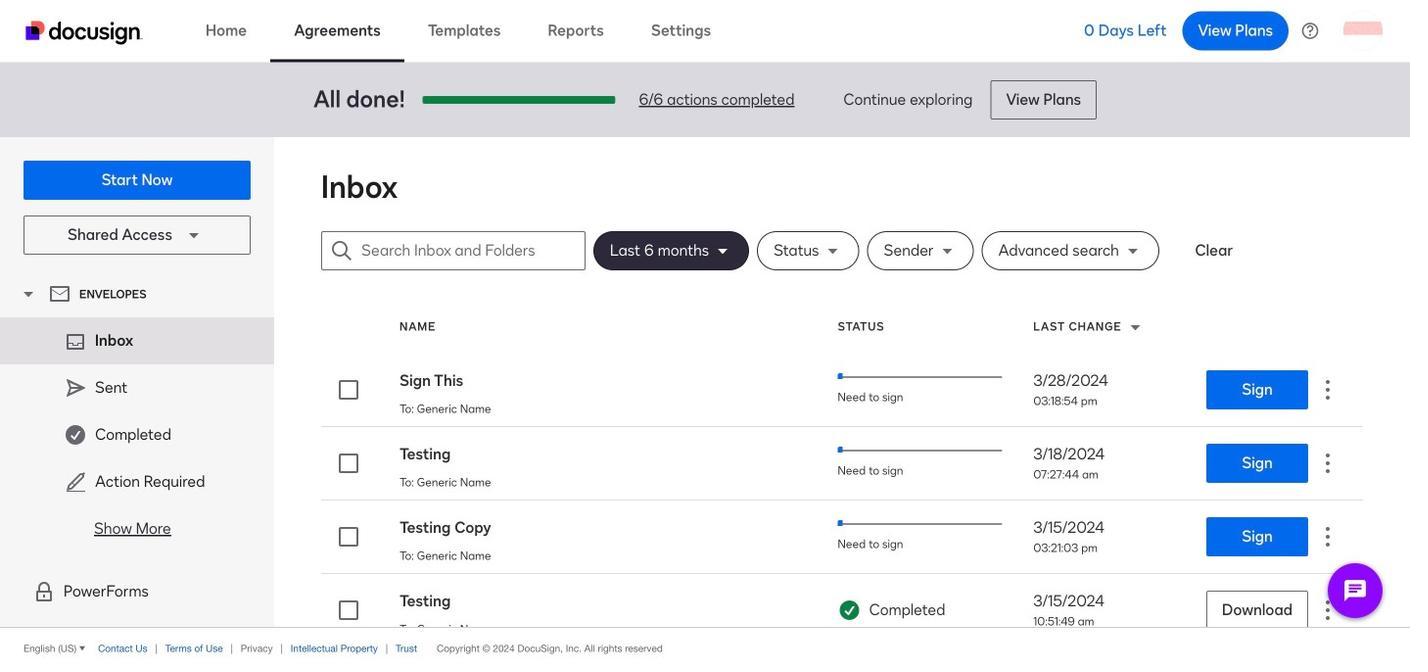 Task type: locate. For each thing, give the bounding box(es) containing it.
Search Inbox and Folders text field
[[362, 232, 585, 269]]

secondary navigation
[[0, 137, 274, 627]]

docusign esignature image
[[25, 21, 143, 45]]



Task type: vqa. For each thing, say whether or not it's contained in the screenshot.
Primary report detail actions group
no



Task type: describe. For each thing, give the bounding box(es) containing it.
manage filters group
[[594, 231, 1168, 270]]

more info region
[[0, 627, 1411, 669]]

your uploaded profile image image
[[1344, 11, 1383, 50]]



